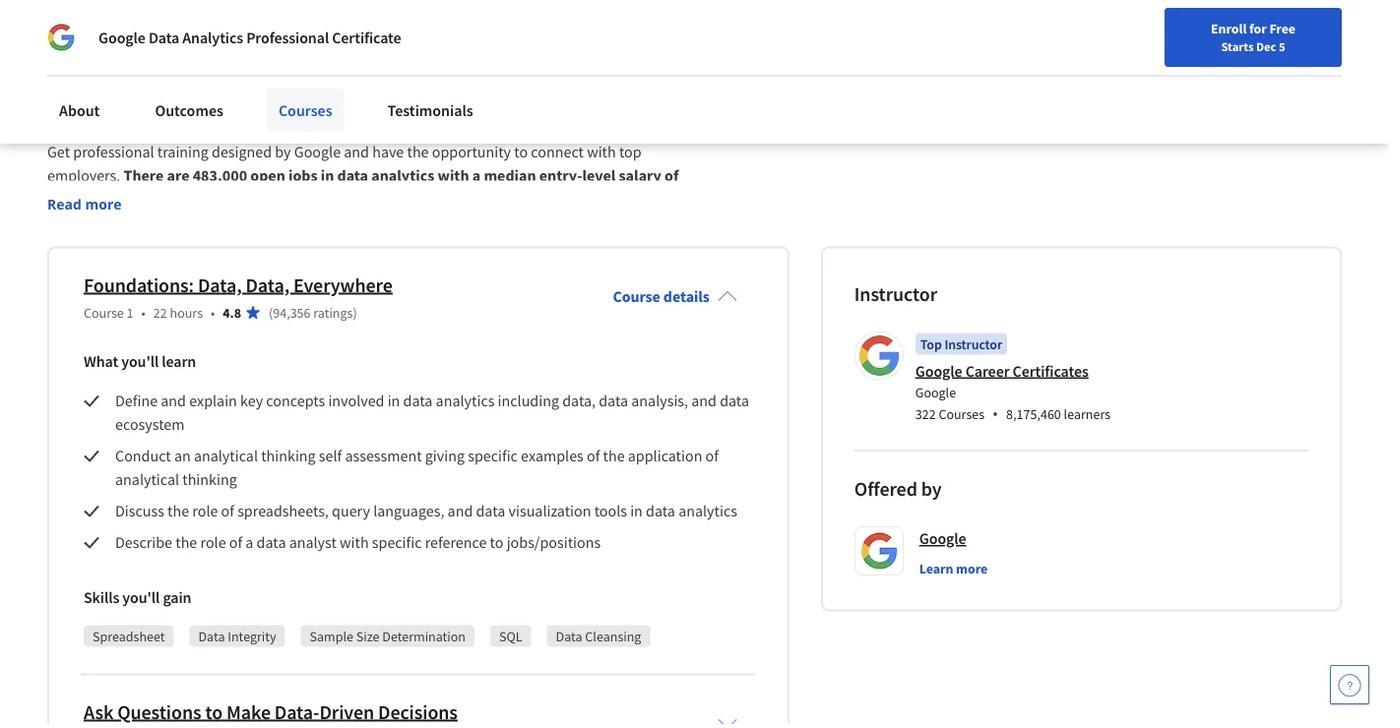 Task type: vqa. For each thing, say whether or not it's contained in the screenshot.
to within the the Prepare for a new career in the high-growth field of data analytics, no experience or degree required. Get professional training designed by Google and have the opportunity to connect with top employers.
yes



Task type: describe. For each thing, give the bounding box(es) containing it.
and inside prepare for a new career in the high-growth field of data analytics, no experience or degree required. get professional training designed by google and have the opportunity to connect with top employers.
[[344, 143, 369, 162]]

the right describe
[[176, 533, 197, 553]]

analytics inside define and explain key concepts involved in data analytics including data, data analysis, and data ecosystem
[[436, 392, 495, 411]]

more for read more
[[85, 195, 122, 213]]

google up learn
[[919, 530, 967, 549]]

1 horizontal spatial a
[[246, 533, 253, 553]]

a inside prepare for a new career in the high-growth field of data analytics, no experience or degree required. get professional training designed by google and have the opportunity to connect with top employers.
[[124, 119, 132, 139]]

of left spreadsheets,
[[221, 502, 234, 522]]

google down "top"
[[916, 362, 963, 381]]

with inside prepare for a new career in the high-growth field of data analytics, no experience or degree required. get professional training designed by google and have the opportunity to connect with top employers.
[[587, 143, 616, 162]]

self
[[319, 447, 342, 467]]

data up 'reference'
[[476, 502, 506, 522]]

required.
[[642, 119, 703, 139]]

1 vertical spatial certificate
[[198, 58, 320, 93]]

key
[[240, 392, 263, 411]]

0 horizontal spatial courses
[[279, 100, 332, 120]]

field
[[335, 119, 364, 139]]

data right the analysis,
[[720, 392, 749, 411]]

sample size determination
[[310, 628, 466, 646]]

no
[[482, 119, 499, 139]]

1 vertical spatial analytical
[[115, 470, 179, 490]]

application
[[628, 447, 703, 467]]

the right have
[[407, 143, 429, 162]]

career
[[166, 119, 207, 139]]

with inside there are 483,000 open jobs in data analytics with a median entry-level salary of $92,000.¹
[[438, 166, 469, 186]]

professional certificate - 8 course series
[[47, 58, 511, 93]]

0 horizontal spatial •
[[141, 304, 146, 322]]

tools
[[594, 502, 627, 522]]

google career certificates link
[[916, 362, 1089, 381]]

courses inside top instructor google career certificates google 322 courses • 8,175,460 learners
[[939, 406, 985, 424]]

define and explain key concepts involved in data analytics including data, data analysis, and data ecosystem
[[115, 392, 753, 435]]

data down spreadsheets,
[[257, 533, 286, 553]]

ratings
[[313, 304, 353, 322]]

training
[[157, 143, 209, 162]]

data inside there are 483,000 open jobs in data analytics with a median entry-level salary of $92,000.¹
[[337, 166, 368, 186]]

for
[[32, 10, 53, 30]]

in right tools at the left of page
[[630, 502, 643, 522]]

there are 483,000 open jobs in data analytics with a median entry-level salary of $92,000.¹
[[47, 166, 682, 210]]

learn more button
[[919, 559, 988, 579]]

degree
[[594, 119, 639, 139]]

the inside conduct an analytical thinking self assessment giving specific examples of the application of analytical thinking
[[603, 447, 625, 467]]

1 horizontal spatial analytical
[[194, 447, 258, 467]]

)
[[353, 304, 357, 322]]

learners
[[1064, 406, 1111, 424]]

data integrity
[[198, 628, 276, 646]]

you'll for learn
[[121, 352, 159, 372]]

giving
[[425, 447, 465, 467]]

of right examples
[[587, 447, 600, 467]]

are
[[167, 166, 190, 186]]

data for data cleansing
[[556, 628, 583, 646]]

-
[[326, 58, 334, 93]]

shopping cart: 1 item image
[[985, 54, 1023, 86]]

certificates
[[1013, 362, 1089, 381]]

analytics
[[182, 28, 243, 47]]

including
[[498, 392, 559, 411]]

1 vertical spatial specific
[[372, 533, 422, 553]]

what you'll learn
[[84, 352, 196, 372]]

career for new
[[928, 62, 966, 80]]

google link
[[919, 527, 967, 551]]

specific inside conduct an analytical thinking self assessment giving specific examples of the application of analytical thinking
[[468, 447, 518, 467]]

entry-
[[539, 166, 582, 186]]

learn more
[[919, 560, 988, 578]]

$92,000.¹
[[47, 190, 113, 210]]

professional
[[73, 143, 154, 162]]

read
[[47, 195, 82, 213]]

outcomes
[[155, 100, 223, 120]]

about link
[[47, 89, 112, 132]]

english button
[[1033, 39, 1151, 103]]

course for course details
[[613, 287, 660, 307]]

course for course 1 • 22 hours •
[[84, 304, 124, 322]]

gain
[[163, 589, 191, 608]]

dec
[[1257, 38, 1277, 54]]

data right data, on the bottom of the page
[[599, 392, 628, 411]]

median
[[484, 166, 536, 186]]

2 data, from the left
[[246, 273, 290, 298]]

sql
[[499, 628, 523, 646]]

query
[[332, 502, 370, 522]]

languages,
[[373, 502, 445, 522]]

google image
[[47, 24, 75, 51]]

data right tools at the left of page
[[646, 502, 675, 522]]

course
[[359, 58, 437, 93]]

visualization
[[509, 502, 591, 522]]

google inside prepare for a new career in the high-growth field of data analytics, no experience or degree required. get professional training designed by google and have the opportunity to connect with top employers.
[[294, 143, 341, 162]]

offered
[[855, 477, 918, 502]]

details
[[664, 287, 710, 307]]

a inside there are 483,000 open jobs in data analytics with a median entry-level salary of $92,000.¹
[[472, 166, 481, 186]]

cleansing
[[585, 628, 641, 646]]

skills
[[84, 589, 119, 608]]

enroll for free starts dec 5
[[1211, 20, 1296, 54]]

explain
[[189, 392, 237, 411]]

english
[[1068, 62, 1116, 81]]

of inside prepare for a new career in the high-growth field of data analytics, no experience or degree required. get professional training designed by google and have the opportunity to connect with top employers.
[[367, 119, 380, 139]]

free
[[1270, 20, 1296, 37]]

2 vertical spatial with
[[340, 533, 369, 553]]

describe
[[115, 533, 172, 553]]

define
[[115, 392, 158, 411]]

analytics inside there are 483,000 open jobs in data analytics with a median entry-level salary of $92,000.¹
[[371, 166, 435, 186]]

level
[[582, 166, 616, 186]]

course details button
[[597, 260, 753, 335]]

you'll for gain
[[122, 589, 160, 608]]

5
[[1279, 38, 1286, 54]]

role for a
[[200, 533, 226, 553]]

hours
[[170, 304, 203, 322]]

for individuals
[[32, 10, 131, 30]]

have
[[372, 143, 404, 162]]

course details
[[613, 287, 710, 307]]

ecosystem
[[115, 415, 185, 435]]

an
[[174, 447, 191, 467]]

courses link
[[267, 89, 344, 132]]

8,175,460
[[1007, 406, 1061, 424]]

data inside prepare for a new career in the high-growth field of data analytics, no experience or degree required. get professional training designed by google and have the opportunity to connect with top employers.
[[383, 119, 413, 139]]

322
[[916, 406, 936, 424]]

there
[[124, 166, 164, 186]]

483,000
[[193, 166, 247, 186]]

94,356
[[273, 304, 311, 322]]



Task type: locate. For each thing, give the bounding box(es) containing it.
skills you'll gain
[[84, 589, 191, 608]]

specific down 'languages,'
[[372, 533, 422, 553]]

a left new
[[124, 119, 132, 139]]

coursera career certificate image
[[970, 0, 1298, 15]]

and up ecosystem
[[161, 392, 186, 411]]

for for prepare
[[102, 119, 121, 139]]

0 horizontal spatial professional
[[47, 58, 193, 93]]

the left application
[[603, 447, 625, 467]]

google down growth
[[294, 143, 341, 162]]

instructor
[[855, 282, 937, 307], [945, 336, 1003, 353]]

more inside button
[[85, 195, 122, 213]]

2 horizontal spatial analytics
[[679, 502, 737, 522]]

you'll
[[121, 352, 159, 372], [122, 589, 160, 608]]

0 vertical spatial more
[[85, 195, 122, 213]]

1 vertical spatial instructor
[[945, 336, 1003, 353]]

0 horizontal spatial with
[[340, 533, 369, 553]]

analytics down have
[[371, 166, 435, 186]]

for up dec
[[1250, 20, 1267, 37]]

1 horizontal spatial thinking
[[261, 447, 316, 467]]

for for enroll
[[1250, 20, 1267, 37]]

1 vertical spatial thinking
[[182, 470, 237, 490]]

to up median
[[514, 143, 528, 162]]

data left integrity
[[198, 628, 225, 646]]

data
[[383, 119, 413, 139], [337, 166, 368, 186], [403, 392, 433, 411], [599, 392, 628, 411], [720, 392, 749, 411], [476, 502, 506, 522], [646, 502, 675, 522], [257, 533, 286, 553]]

for inside prepare for a new career in the high-growth field of data analytics, no experience or degree required. get professional training designed by google and have the opportunity to connect with top employers.
[[102, 119, 121, 139]]

8
[[340, 58, 354, 93]]

1 horizontal spatial with
[[438, 166, 469, 186]]

certificate up 8
[[332, 28, 401, 47]]

salary
[[619, 166, 662, 186]]

google up the 322
[[916, 384, 956, 402]]

with down query
[[340, 533, 369, 553]]

more right learn
[[956, 560, 988, 578]]

for up professional
[[102, 119, 121, 139]]

in right involved
[[388, 392, 400, 411]]

0 vertical spatial analytical
[[194, 447, 258, 467]]

in right career
[[210, 119, 223, 139]]

foundations:
[[84, 273, 194, 298]]

more down employers.
[[85, 195, 122, 213]]

coursera image
[[24, 55, 149, 87]]

22
[[153, 304, 167, 322]]

find your new career link
[[832, 59, 975, 84]]

designed
[[212, 143, 272, 162]]

connect
[[531, 143, 584, 162]]

1 data, from the left
[[198, 273, 242, 298]]

analysis,
[[631, 392, 688, 411]]

2 horizontal spatial a
[[472, 166, 481, 186]]

0 vertical spatial to
[[514, 143, 528, 162]]

examples
[[521, 447, 584, 467]]

get
[[47, 143, 70, 162]]

top
[[619, 143, 642, 162]]

career right new
[[928, 62, 966, 80]]

thinking
[[261, 447, 316, 467], [182, 470, 237, 490]]

testimonials link
[[376, 89, 485, 132]]

more
[[85, 195, 122, 213], [956, 560, 988, 578]]

series
[[443, 58, 511, 93]]

professional
[[246, 28, 329, 47], [47, 58, 193, 93]]

2 horizontal spatial with
[[587, 143, 616, 162]]

data cleansing
[[556, 628, 641, 646]]

and down field
[[344, 143, 369, 162]]

in inside there are 483,000 open jobs in data analytics with a median entry-level salary of $92,000.¹
[[321, 166, 334, 186]]

professional up about
[[47, 58, 193, 93]]

you'll left the learn
[[121, 352, 159, 372]]

what
[[84, 352, 118, 372]]

experience
[[502, 119, 574, 139]]

conduct
[[115, 447, 171, 467]]

by right the offered
[[921, 477, 942, 502]]

1 vertical spatial for
[[102, 119, 121, 139]]

• inside top instructor google career certificates google 322 courses • 8,175,460 learners
[[993, 404, 999, 425]]

1 horizontal spatial to
[[514, 143, 528, 162]]

integrity
[[228, 628, 276, 646]]

of right the salary
[[665, 166, 679, 186]]

read more button
[[47, 194, 122, 214]]

0 horizontal spatial data
[[149, 28, 179, 47]]

google up the coursera image
[[98, 28, 146, 47]]

data up have
[[383, 119, 413, 139]]

0 vertical spatial role
[[192, 502, 218, 522]]

in inside define and explain key concepts involved in data analytics including data, data analysis, and data ecosystem
[[388, 392, 400, 411]]

data left cleansing
[[556, 628, 583, 646]]

role right discuss at the left bottom of the page
[[192, 502, 218, 522]]

with up level
[[587, 143, 616, 162]]

of down spreadsheets,
[[229, 533, 242, 553]]

by
[[275, 143, 291, 162], [921, 477, 942, 502]]

1 vertical spatial career
[[966, 362, 1010, 381]]

and up 'reference'
[[448, 502, 473, 522]]

google career certificates image
[[857, 335, 901, 378]]

with down opportunity at the top left of the page
[[438, 166, 469, 186]]

a
[[124, 119, 132, 139], [472, 166, 481, 186], [246, 533, 253, 553]]

growth
[[285, 119, 332, 139]]

involved
[[328, 392, 385, 411]]

data up giving
[[403, 392, 433, 411]]

1 horizontal spatial data
[[198, 628, 225, 646]]

0 horizontal spatial specific
[[372, 533, 422, 553]]

data down field
[[337, 166, 368, 186]]

concepts
[[266, 392, 325, 411]]

in inside prepare for a new career in the high-growth field of data analytics, no experience or degree required. get professional training designed by google and have the opportunity to connect with top employers.
[[210, 119, 223, 139]]

you'll left gain
[[122, 589, 160, 608]]

of inside there are 483,000 open jobs in data analytics with a median entry-level salary of $92,000.¹
[[665, 166, 679, 186]]

a down spreadsheets,
[[246, 533, 253, 553]]

of right field
[[367, 119, 380, 139]]

1 horizontal spatial more
[[956, 560, 988, 578]]

0 vertical spatial a
[[124, 119, 132, 139]]

analytical down conduct
[[115, 470, 179, 490]]

by up open
[[275, 143, 291, 162]]

1 vertical spatial courses
[[939, 406, 985, 424]]

in right jobs
[[321, 166, 334, 186]]

about
[[59, 100, 100, 120]]

your
[[870, 62, 896, 80]]

data, up "("
[[246, 273, 290, 298]]

0 horizontal spatial instructor
[[855, 282, 937, 307]]

0 vertical spatial with
[[587, 143, 616, 162]]

assessment
[[345, 447, 422, 467]]

1 vertical spatial a
[[472, 166, 481, 186]]

course left 1
[[84, 304, 124, 322]]

to inside prepare for a new career in the high-growth field of data analytics, no experience or degree required. get professional training designed by google and have the opportunity to connect with top employers.
[[514, 143, 528, 162]]

career left certificates
[[966, 362, 1010, 381]]

2 horizontal spatial data
[[556, 628, 583, 646]]

1 vertical spatial by
[[921, 477, 942, 502]]

0 horizontal spatial data,
[[198, 273, 242, 298]]

certificate
[[332, 28, 401, 47], [198, 58, 320, 93]]

career for google
[[966, 362, 1010, 381]]

find your new career
[[842, 62, 966, 80]]

more inside button
[[956, 560, 988, 578]]

new
[[899, 62, 925, 80]]

1 horizontal spatial instructor
[[945, 336, 1003, 353]]

2 vertical spatial a
[[246, 533, 253, 553]]

0 vertical spatial courses
[[279, 100, 332, 120]]

and right the analysis,
[[692, 392, 717, 411]]

google data analytics professional certificate
[[98, 28, 401, 47]]

0 vertical spatial instructor
[[855, 282, 937, 307]]

specific right giving
[[468, 447, 518, 467]]

• left 4.8
[[211, 304, 215, 322]]

0 horizontal spatial to
[[490, 533, 504, 553]]

the up designed on the left top
[[226, 119, 248, 139]]

foundations: data, data, everywhere link
[[84, 273, 393, 298]]

1 horizontal spatial course
[[613, 287, 660, 307]]

learn
[[162, 352, 196, 372]]

instructor up "top"
[[855, 282, 937, 307]]

data,
[[198, 273, 242, 298], [246, 273, 290, 298]]

analyst
[[289, 533, 337, 553]]

individuals
[[56, 10, 131, 30]]

course inside dropdown button
[[613, 287, 660, 307]]

0 horizontal spatial analytics
[[371, 166, 435, 186]]

outcomes link
[[143, 89, 235, 132]]

sample
[[310, 628, 354, 646]]

0 horizontal spatial more
[[85, 195, 122, 213]]

0 vertical spatial you'll
[[121, 352, 159, 372]]

1 horizontal spatial certificate
[[332, 28, 401, 47]]

analytics down application
[[679, 502, 737, 522]]

0 horizontal spatial for
[[102, 119, 121, 139]]

data for data integrity
[[198, 628, 225, 646]]

course left details
[[613, 287, 660, 307]]

the
[[226, 119, 248, 139], [407, 143, 429, 162], [603, 447, 625, 467], [167, 502, 189, 522], [176, 533, 197, 553]]

conduct an analytical thinking self assessment giving specific examples of the application of analytical thinking
[[115, 447, 722, 490]]

analytics up giving
[[436, 392, 495, 411]]

0 horizontal spatial by
[[275, 143, 291, 162]]

and
[[344, 143, 369, 162], [161, 392, 186, 411], [692, 392, 717, 411], [448, 502, 473, 522]]

0 vertical spatial by
[[275, 143, 291, 162]]

0 vertical spatial for
[[1250, 20, 1267, 37]]

1 vertical spatial analytics
[[436, 392, 495, 411]]

professional up professional certificate - 8 course series
[[246, 28, 329, 47]]

0 vertical spatial career
[[928, 62, 966, 80]]

course 1 • 22 hours •
[[84, 304, 215, 322]]

instructor inside top instructor google career certificates google 322 courses • 8,175,460 learners
[[945, 336, 1003, 353]]

data, up 4.8
[[198, 273, 242, 298]]

thinking down an
[[182, 470, 237, 490]]

jobs/positions
[[507, 533, 601, 553]]

spreadsheets,
[[237, 502, 329, 522]]

instructor up google career certificates link
[[945, 336, 1003, 353]]

courses down -
[[279, 100, 332, 120]]

discuss
[[115, 502, 164, 522]]

role right describe
[[200, 533, 226, 553]]

analytical right an
[[194, 447, 258, 467]]

opportunity
[[432, 143, 511, 162]]

2 vertical spatial analytics
[[679, 502, 737, 522]]

starts
[[1222, 38, 1254, 54]]

a down opportunity at the top left of the page
[[472, 166, 481, 186]]

0 horizontal spatial course
[[84, 304, 124, 322]]

1 horizontal spatial by
[[921, 477, 942, 502]]

1 vertical spatial role
[[200, 533, 226, 553]]

1 vertical spatial to
[[490, 533, 504, 553]]

spreadsheet
[[93, 628, 165, 646]]

1 vertical spatial professional
[[47, 58, 193, 93]]

None search field
[[281, 52, 606, 91]]

1 vertical spatial more
[[956, 560, 988, 578]]

( 94,356 ratings )
[[269, 304, 357, 322]]

0 horizontal spatial thinking
[[182, 470, 237, 490]]

1 vertical spatial you'll
[[122, 589, 160, 608]]

to
[[514, 143, 528, 162], [490, 533, 504, 553]]

1 vertical spatial with
[[438, 166, 469, 186]]

1 horizontal spatial specific
[[468, 447, 518, 467]]

role
[[192, 502, 218, 522], [200, 533, 226, 553]]

read more
[[47, 195, 122, 213]]

certificate down the 'google data analytics professional certificate' on the top left
[[198, 58, 320, 93]]

offered by
[[855, 477, 942, 502]]

data
[[149, 28, 179, 47], [198, 628, 225, 646], [556, 628, 583, 646]]

top instructor google career certificates google 322 courses • 8,175,460 learners
[[916, 336, 1111, 425]]

role for spreadsheets,
[[192, 502, 218, 522]]

courses right the 322
[[939, 406, 985, 424]]

0 horizontal spatial a
[[124, 119, 132, 139]]

1 horizontal spatial for
[[1250, 20, 1267, 37]]

data,
[[562, 392, 596, 411]]

by inside prepare for a new career in the high-growth field of data analytics, no experience or degree required. get professional training designed by google and have the opportunity to connect with top employers.
[[275, 143, 291, 162]]

0 horizontal spatial certificate
[[198, 58, 320, 93]]

data left 'analytics'
[[149, 28, 179, 47]]

with
[[587, 143, 616, 162], [438, 166, 469, 186], [340, 533, 369, 553]]

• right 1
[[141, 304, 146, 322]]

• left the 8,175,460
[[993, 404, 999, 425]]

0 vertical spatial certificate
[[332, 28, 401, 47]]

0 vertical spatial specific
[[468, 447, 518, 467]]

top
[[920, 336, 942, 353]]

0 vertical spatial professional
[[246, 28, 329, 47]]

learn
[[919, 560, 954, 578]]

1 horizontal spatial analytics
[[436, 392, 495, 411]]

0 horizontal spatial analytical
[[115, 470, 179, 490]]

1 horizontal spatial •
[[211, 304, 215, 322]]

to right 'reference'
[[490, 533, 504, 553]]

testimonials
[[388, 100, 473, 120]]

help center image
[[1338, 674, 1362, 697]]

more for learn more
[[956, 560, 988, 578]]

2 horizontal spatial •
[[993, 404, 999, 425]]

for inside enroll for free starts dec 5
[[1250, 20, 1267, 37]]

open
[[250, 166, 285, 186]]

1 horizontal spatial courses
[[939, 406, 985, 424]]

0 vertical spatial analytics
[[371, 166, 435, 186]]

prepare for a new career in the high-growth field of data analytics, no experience or degree required. get professional training designed by google and have the opportunity to connect with top employers.
[[47, 119, 706, 186]]

prepare
[[47, 119, 99, 139]]

thinking left self on the bottom left of page
[[261, 447, 316, 467]]

employers.
[[47, 166, 120, 186]]

the right discuss at the left bottom of the page
[[167, 502, 189, 522]]

1 horizontal spatial professional
[[246, 28, 329, 47]]

of right application
[[706, 447, 719, 467]]

for
[[1250, 20, 1267, 37], [102, 119, 121, 139]]

0 vertical spatial thinking
[[261, 447, 316, 467]]

show notifications image
[[1180, 64, 1204, 88]]

1 horizontal spatial data,
[[246, 273, 290, 298]]

career inside top instructor google career certificates google 322 courses • 8,175,460 learners
[[966, 362, 1010, 381]]



